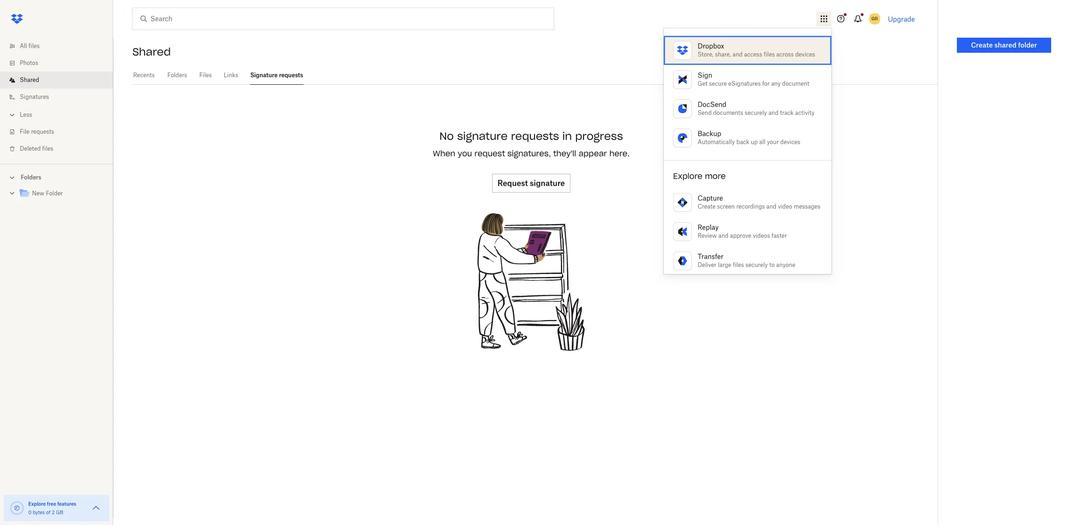 Task type: locate. For each thing, give the bounding box(es) containing it.
create
[[971, 41, 993, 49], [698, 203, 716, 210]]

esignatures
[[728, 80, 761, 87]]

dropbox image
[[8, 9, 26, 28]]

large
[[718, 262, 731, 269]]

replay
[[698, 223, 719, 231]]

0 horizontal spatial create
[[698, 203, 716, 210]]

devices right your
[[780, 139, 800, 146]]

and right review
[[719, 232, 729, 240]]

0 horizontal spatial shared
[[20, 76, 39, 83]]

back
[[737, 139, 749, 146]]

messages
[[794, 203, 821, 210]]

folder
[[1018, 41, 1037, 49]]

document
[[782, 80, 809, 87]]

1 horizontal spatial shared
[[132, 45, 171, 58]]

create down "capture"
[[698, 203, 716, 210]]

requests right file
[[31, 128, 54, 135]]

new folder link
[[19, 188, 106, 200]]

shared list item
[[0, 72, 113, 89]]

file requests link
[[8, 124, 113, 141]]

shared down photos
[[20, 76, 39, 83]]

docsend
[[698, 100, 727, 108]]

in
[[562, 129, 572, 143]]

transfer
[[698, 253, 724, 261]]

files
[[199, 72, 212, 79]]

folders left files
[[167, 72, 187, 79]]

folders up new
[[21, 174, 41, 181]]

requests right signature
[[279, 72, 303, 79]]

files
[[29, 42, 40, 50], [764, 51, 775, 58], [42, 145, 53, 152], [733, 262, 744, 269]]

shared up 'recents' "link"
[[132, 45, 171, 58]]

signatures link
[[8, 89, 113, 106]]

devices inside dropbox store, share, and access files across devices
[[795, 51, 815, 58]]

1 horizontal spatial requests
[[279, 72, 303, 79]]

recordings
[[737, 203, 765, 210]]

folders link
[[167, 66, 188, 83]]

files left across at right
[[764, 51, 775, 58]]

anyone
[[776, 262, 796, 269]]

get
[[698, 80, 708, 87]]

folders
[[167, 72, 187, 79], [21, 174, 41, 181]]

send
[[698, 109, 712, 116]]

1 vertical spatial folders
[[21, 174, 41, 181]]

list containing all files
[[0, 32, 113, 164]]

0 vertical spatial securely
[[745, 109, 767, 116]]

0 vertical spatial devices
[[795, 51, 815, 58]]

create left the shared
[[971, 41, 993, 49]]

deleted files link
[[8, 141, 113, 157]]

devices inside backup automatically back up all your devices
[[780, 139, 800, 146]]

signatures,
[[508, 149, 551, 158]]

to
[[769, 262, 775, 269]]

capture create screen recordings and video messages
[[698, 194, 821, 210]]

explore
[[673, 172, 703, 181], [28, 502, 46, 507]]

and left video
[[767, 203, 777, 210]]

signatures
[[20, 93, 49, 100]]

explore up bytes
[[28, 502, 46, 507]]

0 vertical spatial explore
[[673, 172, 703, 181]]

0 horizontal spatial folders
[[21, 174, 41, 181]]

appear
[[579, 149, 607, 158]]

automatically
[[698, 139, 735, 146]]

files link
[[199, 66, 212, 83]]

tab list
[[132, 66, 938, 85]]

folders button
[[0, 170, 113, 184]]

0 horizontal spatial explore
[[28, 502, 46, 507]]

screen
[[717, 203, 735, 210]]

1 horizontal spatial folders
[[167, 72, 187, 79]]

secure
[[709, 80, 727, 87]]

for
[[762, 80, 770, 87]]

all
[[759, 139, 766, 146]]

0 vertical spatial create
[[971, 41, 993, 49]]

requests
[[279, 72, 303, 79], [31, 128, 54, 135], [511, 129, 559, 143]]

explore left more
[[673, 172, 703, 181]]

links link
[[223, 66, 239, 83]]

and right share,
[[733, 51, 743, 58]]

shared inside list item
[[20, 76, 39, 83]]

photos
[[20, 59, 38, 66]]

securely left to
[[746, 262, 768, 269]]

explore inside "explore free features 0 bytes of 2 gb"
[[28, 502, 46, 507]]

file requests
[[20, 128, 54, 135]]

shared
[[995, 41, 1017, 49]]

1 vertical spatial create
[[698, 203, 716, 210]]

2
[[52, 510, 55, 516]]

deliver
[[698, 262, 717, 269]]

securely up backup automatically back up all your devices
[[745, 109, 767, 116]]

requests inside list
[[31, 128, 54, 135]]

devices
[[795, 51, 815, 58], [780, 139, 800, 146]]

requests up when you request signatures, they'll appear here.
[[511, 129, 559, 143]]

1 vertical spatial explore
[[28, 502, 46, 507]]

0
[[28, 510, 31, 516]]

files right large
[[733, 262, 744, 269]]

list
[[0, 32, 113, 164]]

tab list containing recents
[[132, 66, 938, 85]]

recents link
[[132, 66, 155, 83]]

1 horizontal spatial explore
[[673, 172, 703, 181]]

replay review and approve videos faster
[[698, 223, 787, 240]]

requests for file requests
[[31, 128, 54, 135]]

1 vertical spatial shared
[[20, 76, 39, 83]]

1 vertical spatial securely
[[746, 262, 768, 269]]

signature requests link
[[250, 66, 304, 83]]

1 vertical spatial devices
[[780, 139, 800, 146]]

less
[[20, 111, 32, 118]]

share,
[[715, 51, 731, 58]]

requests inside tab list
[[279, 72, 303, 79]]

securely
[[745, 109, 767, 116], [746, 262, 768, 269]]

access
[[744, 51, 762, 58]]

progress
[[575, 129, 623, 143]]

0 horizontal spatial requests
[[31, 128, 54, 135]]

and
[[733, 51, 743, 58], [769, 109, 779, 116], [767, 203, 777, 210], [719, 232, 729, 240]]

1 horizontal spatial create
[[971, 41, 993, 49]]

0 vertical spatial folders
[[167, 72, 187, 79]]

and left track
[[769, 109, 779, 116]]

more
[[705, 172, 726, 181]]

and inside capture create screen recordings and video messages
[[767, 203, 777, 210]]

review
[[698, 232, 717, 240]]

signature
[[457, 129, 508, 143]]

devices right across at right
[[795, 51, 815, 58]]



Task type: describe. For each thing, give the bounding box(es) containing it.
photos link
[[8, 55, 113, 72]]

free
[[47, 502, 56, 507]]

explore more
[[673, 172, 726, 181]]

requests for signature requests
[[279, 72, 303, 79]]

and inside replay review and approve videos faster
[[719, 232, 729, 240]]

store,
[[698, 51, 714, 58]]

all files link
[[8, 38, 113, 55]]

file
[[20, 128, 30, 135]]

deleted
[[20, 145, 41, 152]]

files right deleted
[[42, 145, 53, 152]]

new
[[32, 190, 44, 197]]

2 horizontal spatial requests
[[511, 129, 559, 143]]

backup
[[698, 130, 721, 138]]

upgrade link
[[888, 15, 915, 23]]

sign
[[698, 71, 712, 79]]

dropbox store, share, and access files across devices
[[698, 42, 815, 58]]

your
[[767, 139, 779, 146]]

folders inside button
[[21, 174, 41, 181]]

less image
[[8, 110, 17, 120]]

capture
[[698, 194, 723, 202]]

files inside transfer deliver large files securely to anyone
[[733, 262, 744, 269]]

across
[[777, 51, 794, 58]]

documents
[[713, 109, 743, 116]]

0 vertical spatial shared
[[132, 45, 171, 58]]

securely inside transfer deliver large files securely to anyone
[[746, 262, 768, 269]]

and inside docsend send documents securely and track activity
[[769, 109, 779, 116]]

videos
[[753, 232, 770, 240]]

when you request signatures, they'll appear here.
[[433, 149, 630, 158]]

transfer deliver large files securely to anyone
[[698, 253, 796, 269]]

and inside dropbox store, share, and access files across devices
[[733, 51, 743, 58]]

when
[[433, 149, 455, 158]]

signature
[[250, 72, 278, 79]]

faster
[[772, 232, 787, 240]]

create inside button
[[971, 41, 993, 49]]

explore for explore free features 0 bytes of 2 gb
[[28, 502, 46, 507]]

here.
[[610, 149, 630, 158]]

track
[[780, 109, 794, 116]]

create shared folder
[[971, 41, 1037, 49]]

activity
[[795, 109, 815, 116]]

of
[[46, 510, 50, 516]]

explore for explore more
[[673, 172, 703, 181]]

signature requests
[[250, 72, 303, 79]]

shared link
[[8, 72, 113, 89]]

files right all
[[29, 42, 40, 50]]

deleted files
[[20, 145, 53, 152]]

securely inside docsend send documents securely and track activity
[[745, 109, 767, 116]]

new folder
[[32, 190, 63, 197]]

links
[[224, 72, 238, 79]]

features
[[57, 502, 76, 507]]

video
[[778, 203, 792, 210]]

upgrade
[[888, 15, 915, 23]]

folders inside tab list
[[167, 72, 187, 79]]

dropbox
[[698, 42, 724, 50]]

you
[[458, 149, 472, 158]]

illustration of an empty shelf image
[[461, 212, 602, 353]]

no
[[440, 129, 454, 143]]

up
[[751, 139, 758, 146]]

all
[[20, 42, 27, 50]]

no signature requests in progress
[[440, 129, 623, 143]]

approve
[[730, 232, 751, 240]]

create shared folder button
[[957, 38, 1051, 53]]

create inside capture create screen recordings and video messages
[[698, 203, 716, 210]]

sign get secure esignatures for any document
[[698, 71, 809, 87]]

gb
[[56, 510, 63, 516]]

any
[[771, 80, 781, 87]]

explore free features 0 bytes of 2 gb
[[28, 502, 76, 516]]

bytes
[[33, 510, 45, 516]]

all files
[[20, 42, 40, 50]]

quota usage element
[[9, 501, 25, 516]]

docsend send documents securely and track activity
[[698, 100, 815, 116]]

request
[[475, 149, 505, 158]]

backup automatically back up all your devices
[[698, 130, 800, 146]]

files inside dropbox store, share, and access files across devices
[[764, 51, 775, 58]]

recents
[[133, 72, 155, 79]]

folder
[[46, 190, 63, 197]]

they'll
[[553, 149, 576, 158]]



Task type: vqa. For each thing, say whether or not it's contained in the screenshot.
will
no



